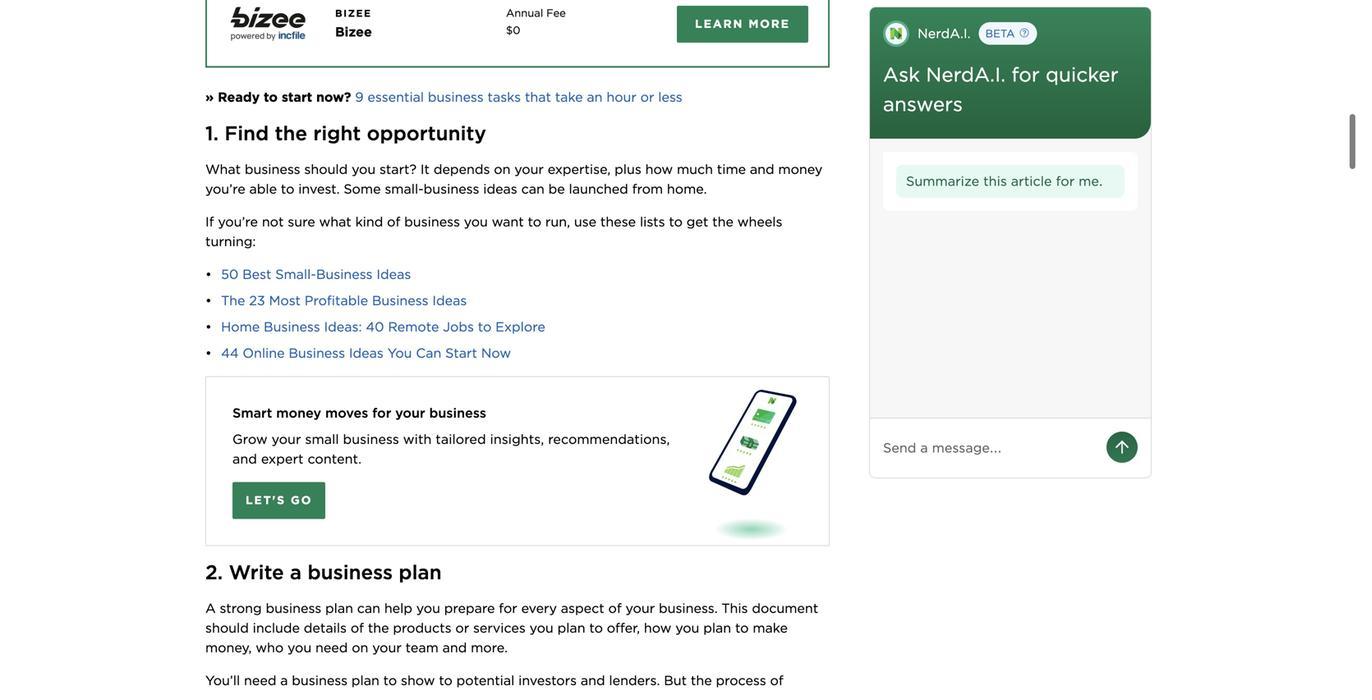 Task type: describe. For each thing, give the bounding box(es) containing it.
50 best small-business ideas
[[221, 267, 411, 283]]

business up tailored
[[429, 406, 486, 422]]

9 essential business tasks that take an hour or less link
[[355, 89, 683, 105]]

44 online business ideas you can start now
[[221, 346, 511, 362]]

of inside if you're not sure what kind of business you want to run, use these lists to get the wheels turning:
[[387, 214, 400, 230]]

your inside you'll need a business plan to show to potential investors and lenders. but the process of writing it will help you chart a course for your business, too.
[[473, 693, 502, 696]]

remote
[[388, 319, 439, 335]]

nerda.i. inside ask nerda.i. for quicker answers
[[926, 63, 1006, 87]]

prepare
[[444, 601, 495, 617]]

plan up products
[[399, 561, 442, 585]]

products
[[393, 621, 452, 637]]

investors
[[519, 673, 577, 689]]

fee
[[546, 6, 566, 19]]

quicker
[[1046, 63, 1119, 87]]

strong
[[220, 601, 262, 617]]

use
[[574, 214, 597, 230]]

your up the 'with'
[[395, 406, 425, 422]]

you up products
[[416, 601, 440, 617]]

beta
[[986, 27, 1015, 40]]

to right jobs
[[478, 319, 492, 335]]

bizee bizee
[[335, 7, 372, 40]]

write
[[229, 561, 284, 585]]

0 vertical spatial or
[[641, 89, 654, 105]]

for inside a strong business plan can help you prepare for every aspect of your business. this document should include details of the products or services you plan to offer, how you plan to make money, who you need on your team and more.
[[499, 601, 517, 617]]

less
[[658, 89, 683, 105]]

offer,
[[607, 621, 640, 637]]

me.
[[1079, 173, 1103, 189]]

home business ideas: 40 remote jobs to explore link
[[221, 319, 545, 335]]

to down aspect
[[589, 621, 603, 637]]

hour
[[607, 89, 637, 105]]

you're inside if you're not sure what kind of business you want to run, use these lists to get the wheels turning:
[[218, 214, 258, 230]]

for inside you'll need a business plan to show to potential investors and lenders. but the process of writing it will help you chart a course for your business, too.
[[450, 693, 469, 696]]

learn more
[[695, 17, 790, 31]]

the inside a strong business plan can help you prepare for every aspect of your business. this document should include details of the products or services you plan to offer, how you plan to make money, who you need on your team and more.
[[368, 621, 389, 637]]

on inside a strong business plan can help you prepare for every aspect of your business. this document should include details of the products or services you plan to offer, how you plan to make money, who you need on your team and more.
[[352, 641, 368, 657]]

summarize this article for me. button
[[896, 165, 1125, 198]]

your inside the grow your small business with tailored insights, recommendations, and expert content.
[[272, 432, 301, 448]]

you'll
[[205, 673, 240, 689]]

your inside what business should you start? it depends on your expertise, plus how much time and money you're able to invest. some small-business ideas can be launched from home.
[[515, 162, 544, 178]]

these
[[601, 214, 636, 230]]

money,
[[205, 641, 252, 657]]

get
[[687, 214, 708, 230]]

potential
[[457, 673, 515, 689]]

you'll need a business plan to show to potential investors and lenders. but the process of writing it will help you chart a course for your business, too.
[[205, 673, 788, 696]]

the inside you'll need a business plan to show to potential investors and lenders. but the process of writing it will help you chart a course for your business, too.
[[691, 673, 712, 689]]

a strong business plan can help you prepare for every aspect of your business. this document should include details of the products or services you plan to offer, how you plan to make money, who you need on your team and more.
[[205, 601, 822, 657]]

1.
[[205, 122, 219, 146]]

start
[[282, 89, 312, 105]]

for right 'moves'
[[372, 406, 391, 422]]

a for write
[[290, 561, 302, 585]]

Message Entry text field
[[883, 439, 1094, 458]]

it
[[255, 693, 264, 696]]

small-
[[385, 181, 424, 197]]

money inside what business should you start? it depends on your expertise, plus how much time and money you're able to invest. some small-business ideas can be launched from home.
[[778, 162, 823, 178]]

summarize
[[906, 173, 980, 189]]

content.
[[308, 452, 362, 468]]

plus
[[615, 162, 641, 178]]

will
[[268, 693, 289, 696]]

moves
[[325, 406, 368, 422]]

small-
[[275, 267, 316, 283]]

you down every
[[530, 621, 554, 637]]

annual fee $0
[[506, 6, 566, 36]]

with
[[403, 432, 432, 448]]

summarize this article for me.
[[906, 173, 1103, 189]]

annual
[[506, 6, 543, 19]]

2. write a business plan
[[205, 561, 442, 585]]

time
[[717, 162, 746, 178]]

article
[[1011, 173, 1052, 189]]

sure
[[288, 214, 315, 230]]

find
[[225, 122, 269, 146]]

to up chart
[[383, 673, 397, 689]]

what business should you start? it depends on your expertise, plus how much time and money you're able to invest. some small-business ideas can be launched from home.
[[205, 162, 827, 197]]

» ready to start now? 9 essential business tasks that take an hour or less
[[205, 89, 683, 105]]

and inside what business should you start? it depends on your expertise, plus how much time and money you're able to invest. some small-business ideas can be launched from home.
[[750, 162, 774, 178]]

bizee inside bizee bizee
[[335, 7, 372, 19]]

0 vertical spatial nerda.i.
[[918, 25, 971, 41]]

you down the business.
[[676, 621, 700, 637]]

0 horizontal spatial money
[[276, 406, 321, 422]]

small
[[305, 432, 339, 448]]

the 23 most profitable business ideas
[[221, 293, 467, 309]]

want
[[492, 214, 524, 230]]

but
[[664, 673, 687, 689]]

44 online business ideas you can start now link
[[221, 346, 511, 362]]

on inside what business should you start? it depends on your expertise, plus how much time and money you're able to invest. some small-business ideas can be launched from home.
[[494, 162, 511, 178]]

some
[[344, 181, 381, 197]]

this
[[722, 601, 748, 617]]

go
[[291, 494, 312, 508]]

details
[[304, 621, 347, 637]]

start?
[[380, 162, 417, 178]]

business inside the grow your small business with tailored insights, recommendations, and expert content.
[[343, 432, 399, 448]]

0 vertical spatial ideas
[[377, 267, 411, 283]]

turning:
[[205, 234, 256, 250]]

tasks
[[488, 89, 521, 105]]

learn
[[695, 17, 744, 31]]

more
[[749, 17, 790, 31]]

9
[[355, 89, 364, 105]]

should inside what business should you start? it depends on your expertise, plus how much time and money you're able to invest. some small-business ideas can be launched from home.
[[304, 162, 348, 178]]

50
[[221, 267, 239, 283]]

business up opportunity
[[428, 89, 484, 105]]

a for need
[[280, 673, 288, 689]]

able
[[249, 181, 277, 197]]

lenders.
[[609, 673, 660, 689]]

show
[[401, 673, 435, 689]]

business inside if you're not sure what kind of business you want to run, use these lists to get the wheels turning:
[[404, 214, 460, 230]]

tailored
[[436, 432, 486, 448]]

2 bizee from the top
[[335, 24, 372, 40]]

start
[[445, 346, 477, 362]]

jobs
[[443, 319, 474, 335]]

you inside you'll need a business plan to show to potential investors and lenders. but the process of writing it will help you chart a course for your business, too.
[[325, 693, 349, 696]]

team
[[406, 641, 439, 657]]

home
[[221, 319, 260, 335]]

aspect
[[561, 601, 604, 617]]



Task type: vqa. For each thing, say whether or not it's contained in the screenshot.
of in the the "If you're not sure what kind of business you want to run, use these lists to get the wheels turning:"
yes



Task type: locate. For each thing, give the bounding box(es) containing it.
you're down what
[[205, 181, 245, 197]]

to inside what business should you start? it depends on your expertise, plus how much time and money you're able to invest. some small-business ideas can be launched from home.
[[281, 181, 294, 197]]

2 horizontal spatial a
[[391, 693, 399, 696]]

every
[[521, 601, 557, 617]]

business up include
[[266, 601, 321, 617]]

and inside a strong business plan can help you prepare for every aspect of your business. this document should include details of the products or services you plan to offer, how you plan to make money, who you need on your team and more.
[[442, 641, 467, 657]]

business inside you'll need a business plan to show to potential investors and lenders. but the process of writing it will help you chart a course for your business, too.
[[292, 673, 348, 689]]

you're inside what business should you start? it depends on your expertise, plus how much time and money you're able to invest. some small-business ideas can be launched from home.
[[205, 181, 245, 197]]

for inside ask nerda.i. for quicker answers
[[1012, 63, 1040, 87]]

kind
[[355, 214, 383, 230]]

1 vertical spatial or
[[455, 621, 469, 637]]

a right chart
[[391, 693, 399, 696]]

you left chart
[[325, 693, 349, 696]]

now
[[481, 346, 511, 362]]

home business ideas: 40 remote jobs to explore
[[221, 319, 545, 335]]

from
[[632, 181, 663, 197]]

1 vertical spatial bizee
[[335, 24, 372, 40]]

1 horizontal spatial should
[[304, 162, 348, 178]]

smart
[[233, 406, 272, 422]]

for up services
[[499, 601, 517, 617]]

it
[[421, 162, 430, 178]]

you left the want
[[464, 214, 488, 230]]

include
[[253, 621, 300, 637]]

plan inside you'll need a business plan to show to potential investors and lenders. but the process of writing it will help you chart a course for your business, too.
[[352, 673, 379, 689]]

1 horizontal spatial can
[[521, 181, 545, 197]]

business up able
[[245, 162, 300, 178]]

most
[[269, 293, 301, 309]]

let's go link
[[233, 483, 326, 520]]

to left get in the top right of the page
[[669, 214, 683, 230]]

on
[[494, 162, 511, 178], [352, 641, 368, 657]]

bizee
[[335, 7, 372, 19], [335, 24, 372, 40]]

an
[[587, 89, 603, 105]]

business
[[428, 89, 484, 105], [245, 162, 300, 178], [424, 181, 479, 197], [404, 214, 460, 230], [429, 406, 486, 422], [343, 432, 399, 448], [308, 561, 393, 585], [266, 601, 321, 617], [292, 673, 348, 689]]

should inside a strong business plan can help you prepare for every aspect of your business. this document should include details of the products or services you plan to offer, how you plan to make money, who you need on your team and more.
[[205, 621, 249, 637]]

1 vertical spatial how
[[644, 621, 672, 637]]

a
[[205, 601, 216, 617]]

1 vertical spatial money
[[276, 406, 321, 422]]

of inside you'll need a business plan to show to potential investors and lenders. but the process of writing it will help you chart a course for your business, too.
[[770, 673, 784, 689]]

the right but
[[691, 673, 712, 689]]

of
[[387, 214, 400, 230], [608, 601, 622, 617], [351, 621, 364, 637], [770, 673, 784, 689]]

50 best small-business ideas link
[[221, 267, 411, 283]]

a right write
[[290, 561, 302, 585]]

0 horizontal spatial on
[[352, 641, 368, 657]]

to up course
[[439, 673, 453, 689]]

2 vertical spatial ideas
[[349, 346, 384, 362]]

plan up chart
[[352, 673, 379, 689]]

ask nerda.i. for quicker answers
[[883, 63, 1119, 116]]

»
[[205, 89, 214, 105]]

chart
[[353, 693, 387, 696]]

you inside what business should you start? it depends on your expertise, plus how much time and money you're able to invest. some small-business ideas can be launched from home.
[[352, 162, 376, 178]]

1 horizontal spatial on
[[494, 162, 511, 178]]

0 horizontal spatial can
[[357, 601, 380, 617]]

can inside what business should you start? it depends on your expertise, plus how much time and money you're able to invest. some small-business ideas can be launched from home.
[[521, 181, 545, 197]]

plan up details
[[325, 601, 353, 617]]

0 horizontal spatial a
[[280, 673, 288, 689]]

recommendations,
[[548, 432, 670, 448]]

nerda.i. up the answers
[[926, 63, 1006, 87]]

0 vertical spatial money
[[778, 162, 823, 178]]

you up some
[[352, 162, 376, 178]]

0 vertical spatial should
[[304, 162, 348, 178]]

business up details
[[308, 561, 393, 585]]

ideas down 40
[[349, 346, 384, 362]]

your
[[515, 162, 544, 178], [395, 406, 425, 422], [272, 432, 301, 448], [626, 601, 655, 617], [372, 641, 402, 657], [473, 693, 502, 696]]

1 horizontal spatial or
[[641, 89, 654, 105]]

on up ideas
[[494, 162, 511, 178]]

business down depends
[[424, 181, 479, 197]]

business.
[[659, 601, 718, 617]]

you
[[352, 162, 376, 178], [464, 214, 488, 230], [416, 601, 440, 617], [530, 621, 554, 637], [676, 621, 700, 637], [288, 641, 312, 657], [325, 693, 349, 696]]

0 horizontal spatial need
[[244, 673, 276, 689]]

0 vertical spatial on
[[494, 162, 511, 178]]

your up offer,
[[626, 601, 655, 617]]

or inside a strong business plan can help you prepare for every aspect of your business. this document should include details of the products or services you plan to offer, how you plan to make money, who you need on your team and more.
[[455, 621, 469, 637]]

launched
[[569, 181, 628, 197]]

and
[[750, 162, 774, 178], [233, 452, 257, 468], [442, 641, 467, 657], [581, 673, 605, 689]]

0 horizontal spatial should
[[205, 621, 249, 637]]

grow
[[233, 432, 268, 448]]

1 horizontal spatial help
[[384, 601, 412, 617]]

you inside if you're not sure what kind of business you want to run, use these lists to get the wheels turning:
[[464, 214, 488, 230]]

1 vertical spatial ideas
[[432, 293, 467, 309]]

need
[[315, 641, 348, 657], [244, 673, 276, 689]]

answers
[[883, 92, 963, 116]]

this
[[984, 173, 1007, 189]]

help right will at the left bottom of the page
[[293, 693, 321, 696]]

your up ideas
[[515, 162, 544, 178]]

a
[[290, 561, 302, 585], [280, 673, 288, 689], [391, 693, 399, 696]]

your left 'team' at the bottom of the page
[[372, 641, 402, 657]]

business down ideas:
[[289, 346, 345, 362]]

1 vertical spatial nerda.i.
[[926, 63, 1006, 87]]

not
[[262, 214, 284, 230]]

insights,
[[490, 432, 544, 448]]

0 vertical spatial help
[[384, 601, 412, 617]]

help inside you'll need a business plan to show to potential investors and lenders. but the process of writing it will help you chart a course for your business, too.
[[293, 693, 321, 696]]

to right able
[[281, 181, 294, 197]]

of right kind
[[387, 214, 400, 230]]

1 vertical spatial on
[[352, 641, 368, 657]]

help inside a strong business plan can help you prepare for every aspect of your business. this document should include details of the products or services you plan to offer, how you plan to make money, who you need on your team and more.
[[384, 601, 412, 617]]

what
[[319, 214, 351, 230]]

to left run,
[[528, 214, 542, 230]]

40
[[366, 319, 384, 335]]

how up from
[[645, 162, 673, 178]]

and right the time
[[750, 162, 774, 178]]

more information about beta image
[[979, 20, 1039, 46]]

let's
[[246, 494, 286, 508]]

a up will at the left bottom of the page
[[280, 673, 288, 689]]

your up expert
[[272, 432, 301, 448]]

0 vertical spatial a
[[290, 561, 302, 585]]

for down more information about beta image
[[1012, 63, 1040, 87]]

1 vertical spatial a
[[280, 673, 288, 689]]

the down 'start'
[[275, 122, 307, 146]]

the left products
[[368, 621, 389, 637]]

and right 'team' at the bottom of the page
[[442, 641, 467, 657]]

need up it
[[244, 673, 276, 689]]

the
[[221, 293, 245, 309]]

plan
[[399, 561, 442, 585], [325, 601, 353, 617], [558, 621, 585, 637], [703, 621, 731, 637], [352, 673, 379, 689]]

best
[[242, 267, 271, 283]]

you're up turning:
[[218, 214, 258, 230]]

1 vertical spatial should
[[205, 621, 249, 637]]

and inside the grow your small business with tailored insights, recommendations, and expert content.
[[233, 452, 257, 468]]

the inside if you're not sure what kind of business you want to run, use these lists to get the wheels turning:
[[712, 214, 734, 230]]

can
[[416, 346, 441, 362]]

nerda.i. left beta at the top right
[[918, 25, 971, 41]]

course
[[403, 693, 446, 696]]

expert
[[261, 452, 304, 468]]

if you're not sure what kind of business you want to run, use these lists to get the wheels turning:
[[205, 214, 786, 250]]

ask
[[883, 63, 920, 87]]

business
[[316, 267, 373, 283], [372, 293, 428, 309], [264, 319, 320, 335], [289, 346, 345, 362]]

0 vertical spatial how
[[645, 162, 673, 178]]

how right offer,
[[644, 621, 672, 637]]

0 horizontal spatial help
[[293, 693, 321, 696]]

wheels
[[738, 214, 783, 230]]

can inside a strong business plan can help you prepare for every aspect of your business. this document should include details of the products or services you plan to offer, how you plan to make money, who you need on your team and more.
[[357, 601, 380, 617]]

let's go
[[246, 494, 312, 508]]

take
[[555, 89, 583, 105]]

money up small
[[276, 406, 321, 422]]

0 vertical spatial can
[[521, 181, 545, 197]]

1 horizontal spatial need
[[315, 641, 348, 657]]

should up invest.
[[304, 162, 348, 178]]

the right get in the top right of the page
[[712, 214, 734, 230]]

to left 'start'
[[264, 89, 278, 105]]

ideas up home business ideas: 40 remote jobs to explore
[[377, 267, 411, 283]]

or down prepare
[[455, 621, 469, 637]]

that
[[525, 89, 551, 105]]

plan down this
[[703, 621, 731, 637]]

home.
[[667, 181, 707, 197]]

of right process
[[770, 673, 784, 689]]

can down 2. write a business plan
[[357, 601, 380, 617]]

0 vertical spatial need
[[315, 641, 348, 657]]

need inside you'll need a business plan to show to potential investors and lenders. but the process of writing it will help you chart a course for your business, too.
[[244, 673, 276, 689]]

of up offer,
[[608, 601, 622, 617]]

can left the be
[[521, 181, 545, 197]]

on up chart
[[352, 641, 368, 657]]

opportunity
[[367, 122, 486, 146]]

business down small-
[[404, 214, 460, 230]]

ideas
[[483, 181, 517, 197]]

you're
[[205, 181, 245, 197], [218, 214, 258, 230]]

0 horizontal spatial or
[[455, 621, 469, 637]]

business,
[[506, 693, 565, 696]]

ideas up jobs
[[432, 293, 467, 309]]

invest.
[[298, 181, 340, 197]]

business down the smart money moves for your business
[[343, 432, 399, 448]]

for left me.
[[1056, 173, 1075, 189]]

help up products
[[384, 601, 412, 617]]

0 vertical spatial bizee
[[335, 7, 372, 19]]

1 vertical spatial you're
[[218, 214, 258, 230]]

plan down aspect
[[558, 621, 585, 637]]

profitable
[[305, 293, 368, 309]]

smart money moves for your business
[[233, 406, 486, 422]]

1 vertical spatial need
[[244, 673, 276, 689]]

business down details
[[292, 673, 348, 689]]

business up remote on the left top
[[372, 293, 428, 309]]

or left less
[[641, 89, 654, 105]]

help
[[384, 601, 412, 617], [293, 693, 321, 696]]

nerda.i.
[[918, 25, 971, 41], [926, 63, 1006, 87]]

you right who
[[288, 641, 312, 657]]

0 vertical spatial you're
[[205, 181, 245, 197]]

services
[[473, 621, 526, 637]]

1 vertical spatial can
[[357, 601, 380, 617]]

your down potential
[[473, 693, 502, 696]]

run,
[[545, 214, 570, 230]]

1 horizontal spatial money
[[778, 162, 823, 178]]

business up the 23 most profitable business ideas link
[[316, 267, 373, 283]]

lists
[[640, 214, 665, 230]]

much
[[677, 162, 713, 178]]

business inside a strong business plan can help you prepare for every aspect of your business. this document should include details of the products or services you plan to offer, how you plan to make money, who you need on your team and more.
[[266, 601, 321, 617]]

business down most
[[264, 319, 320, 335]]

1 bizee from the top
[[335, 7, 372, 19]]

of right details
[[351, 621, 364, 637]]

document
[[752, 601, 818, 617]]

the
[[275, 122, 307, 146], [712, 214, 734, 230], [368, 621, 389, 637], [691, 673, 712, 689]]

should up the money,
[[205, 621, 249, 637]]

and down "grow"
[[233, 452, 257, 468]]

and up too.
[[581, 673, 605, 689]]

ideas:
[[324, 319, 362, 335]]

essential
[[368, 89, 424, 105]]

need down details
[[315, 641, 348, 657]]

for down potential
[[450, 693, 469, 696]]

2 vertical spatial a
[[391, 693, 399, 696]]

1 horizontal spatial a
[[290, 561, 302, 585]]

ideas
[[377, 267, 411, 283], [432, 293, 467, 309], [349, 346, 384, 362]]

1 vertical spatial help
[[293, 693, 321, 696]]

to down this
[[735, 621, 749, 637]]

online
[[243, 346, 285, 362]]

ready
[[218, 89, 260, 105]]

need inside a strong business plan can help you prepare for every aspect of your business. this document should include details of the products or services you plan to offer, how you plan to make money, who you need on your team and more.
[[315, 641, 348, 657]]

how inside a strong business plan can help you prepare for every aspect of your business. this document should include details of the products or services you plan to offer, how you plan to make money, who you need on your team and more.
[[644, 621, 672, 637]]

now?
[[316, 89, 351, 105]]

should
[[304, 162, 348, 178], [205, 621, 249, 637]]

bizee image
[[227, 2, 309, 47]]

how inside what business should you start? it depends on your expertise, plus how much time and money you're able to invest. some small-business ideas can be launched from home.
[[645, 162, 673, 178]]

23
[[249, 293, 265, 309]]

explore
[[496, 319, 545, 335]]

for inside button
[[1056, 173, 1075, 189]]

money up wheels
[[778, 162, 823, 178]]

how
[[645, 162, 673, 178], [644, 621, 672, 637]]

depends
[[434, 162, 490, 178]]

expertise,
[[548, 162, 611, 178]]

and inside you'll need a business plan to show to potential investors and lenders. but the process of writing it will help you chart a course for your business, too.
[[581, 673, 605, 689]]



